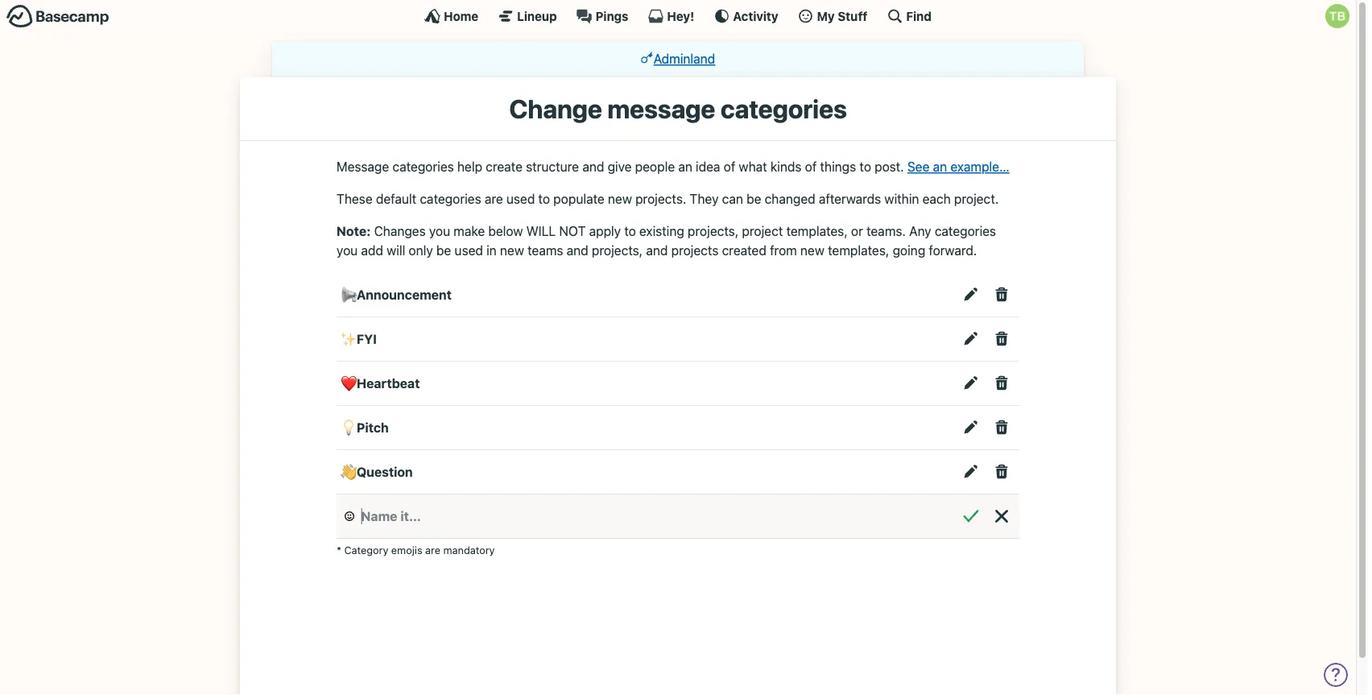 Task type: vqa. For each thing, say whether or not it's contained in the screenshot.
the Change at the left top
yes



Task type: describe. For each thing, give the bounding box(es) containing it.
❤️
[[341, 376, 354, 391]]

📢 announcement
[[341, 287, 452, 302]]

are for used
[[485, 191, 503, 207]]

idea
[[696, 159, 721, 174]]

my stuff button
[[798, 8, 868, 24]]

teams.
[[867, 223, 906, 239]]

teams
[[528, 243, 564, 258]]

changes
[[374, 223, 426, 239]]

activity
[[734, 9, 779, 23]]

2 of from the left
[[806, 159, 817, 174]]

main element
[[0, 0, 1357, 31]]

post.
[[875, 159, 905, 174]]

to inside 'changes you make below will not apply to existing projects, project templates, or teams. any categories you add will only be used in new teams and projects, and projects created from new templates, going forward.'
[[625, 223, 636, 239]]

fyi
[[357, 331, 377, 347]]

apply
[[589, 223, 621, 239]]

can
[[722, 191, 744, 207]]

📢
[[341, 287, 354, 302]]

created
[[722, 243, 767, 258]]

*
[[337, 544, 342, 556]]

within
[[885, 191, 920, 207]]

these default categories are used to populate new projects. they can be changed afterwards within each project.
[[337, 191, 999, 207]]

pings button
[[577, 8, 629, 24]]

each
[[923, 191, 951, 207]]

not
[[560, 223, 586, 239]]

categories inside 'changes you make below will not apply to existing projects, project templates, or teams. any categories you add will only be used in new teams and projects, and projects created from new templates, going forward.'
[[935, 223, 997, 239]]

change
[[509, 93, 603, 124]]

question
[[357, 464, 413, 480]]

from
[[770, 243, 798, 258]]

will
[[527, 223, 556, 239]]

in
[[487, 243, 497, 258]]

used inside 'changes you make below will not apply to existing projects, project templates, or teams. any categories you add will only be used in new teams and projects, and projects created from new templates, going forward.'
[[455, 243, 483, 258]]

0 vertical spatial templates,
[[787, 223, 848, 239]]

1 an from the left
[[679, 159, 693, 174]]

what
[[739, 159, 768, 174]]

note:
[[337, 223, 371, 239]]

example…
[[951, 159, 1010, 174]]

my stuff
[[818, 9, 868, 23]]

emojis
[[392, 544, 423, 556]]

people
[[635, 159, 675, 174]]

kinds
[[771, 159, 802, 174]]

0 horizontal spatial you
[[337, 243, 358, 258]]

going
[[893, 243, 926, 258]]

1 vertical spatial to
[[539, 191, 550, 207]]

👋
[[341, 464, 354, 480]]

my
[[818, 9, 835, 23]]

changed
[[765, 191, 816, 207]]

lineup link
[[498, 8, 557, 24]]

adminland
[[654, 51, 716, 66]]

and left give
[[583, 159, 605, 174]]

✨ fyi
[[341, 331, 377, 347]]

announcement
[[357, 287, 452, 302]]

see an example… button
[[908, 157, 1010, 176]]

they
[[690, 191, 719, 207]]

changes you make below will not apply to existing projects, project templates, or teams. any categories you add will only be used in new teams and projects, and projects created from new templates, going forward.
[[337, 223, 997, 258]]

1 of from the left
[[724, 159, 736, 174]]

home link
[[425, 8, 479, 24]]

activity link
[[714, 8, 779, 24]]

mandatory
[[444, 544, 495, 556]]

project.
[[955, 191, 999, 207]]



Task type: locate. For each thing, give the bounding box(es) containing it.
change message categories
[[509, 93, 847, 124]]

💡
[[341, 420, 354, 435]]

templates,
[[787, 223, 848, 239], [828, 243, 890, 258]]

give
[[608, 159, 632, 174]]

of
[[724, 159, 736, 174], [806, 159, 817, 174]]

add
[[361, 243, 384, 258]]

pings
[[596, 9, 629, 23]]

stuff
[[838, 9, 868, 23]]

see
[[908, 159, 930, 174]]

used
[[507, 191, 535, 207], [455, 243, 483, 258]]

and down not
[[567, 243, 589, 258]]

projects.
[[636, 191, 687, 207]]

new down below
[[500, 243, 524, 258]]

adminland link
[[641, 51, 716, 66]]

only
[[409, 243, 433, 258]]

projects,
[[688, 223, 739, 239], [592, 243, 643, 258]]

💡 pitch
[[341, 420, 389, 435]]

find
[[907, 9, 932, 23]]

used down make
[[455, 243, 483, 258]]

category
[[344, 544, 389, 556]]

lineup
[[517, 9, 557, 23]]

categories up forward.
[[935, 223, 997, 239]]

0 horizontal spatial used
[[455, 243, 483, 258]]

make
[[454, 223, 485, 239]]

1 horizontal spatial new
[[608, 191, 632, 207]]

1 horizontal spatial an
[[934, 159, 948, 174]]

categories up kinds
[[721, 93, 847, 124]]

you
[[429, 223, 450, 239], [337, 243, 358, 258]]

2 vertical spatial to
[[625, 223, 636, 239]]

0 vertical spatial be
[[747, 191, 762, 207]]

afterwards
[[819, 191, 882, 207]]

new right from
[[801, 243, 825, 258]]

are right emojis
[[426, 544, 441, 556]]

these
[[337, 191, 373, 207]]

be inside 'changes you make below will not apply to existing projects, project templates, or teams. any categories you add will only be used in new teams and projects, and projects created from new templates, going forward.'
[[437, 243, 451, 258]]

👋 question
[[341, 464, 413, 480]]

to up will at the left of page
[[539, 191, 550, 207]]

categories up make
[[420, 191, 482, 207]]

an
[[679, 159, 693, 174], [934, 159, 948, 174]]

❤️ heartbeat
[[341, 376, 420, 391]]

to
[[860, 159, 872, 174], [539, 191, 550, 207], [625, 223, 636, 239]]

find button
[[887, 8, 932, 24]]

an right see
[[934, 159, 948, 174]]

hey! button
[[648, 8, 695, 24]]

None text field
[[341, 506, 358, 527]]

be right can
[[747, 191, 762, 207]]

pitch
[[357, 420, 389, 435]]

0 horizontal spatial of
[[724, 159, 736, 174]]

project
[[742, 223, 783, 239]]

projects, down the apply
[[592, 243, 643, 258]]

0 vertical spatial projects,
[[688, 223, 739, 239]]

things
[[821, 159, 857, 174]]

an left idea
[[679, 159, 693, 174]]

1 vertical spatial projects,
[[592, 243, 643, 258]]

forward.
[[929, 243, 978, 258]]

default
[[376, 191, 417, 207]]

to right the apply
[[625, 223, 636, 239]]

tim burton image
[[1326, 4, 1350, 28]]

* category emojis are mandatory
[[337, 544, 495, 556]]

be right the only
[[437, 243, 451, 258]]

categories up default
[[393, 159, 454, 174]]

are down create
[[485, 191, 503, 207]]

2 horizontal spatial to
[[860, 159, 872, 174]]

or
[[852, 223, 864, 239]]

0 horizontal spatial an
[[679, 159, 693, 174]]

new
[[608, 191, 632, 207], [500, 243, 524, 258], [801, 243, 825, 258]]

you down note:
[[337, 243, 358, 258]]

1 horizontal spatial used
[[507, 191, 535, 207]]

1 horizontal spatial projects,
[[688, 223, 739, 239]]

0 horizontal spatial be
[[437, 243, 451, 258]]

templates, down "or"
[[828, 243, 890, 258]]

and down existing
[[647, 243, 668, 258]]

projects, up projects
[[688, 223, 739, 239]]

0 vertical spatial you
[[429, 223, 450, 239]]

0 vertical spatial used
[[507, 191, 535, 207]]

be
[[747, 191, 762, 207], [437, 243, 451, 258]]

heartbeat
[[357, 376, 420, 391]]

templates, up from
[[787, 223, 848, 239]]

will
[[387, 243, 406, 258]]

0 vertical spatial are
[[485, 191, 503, 207]]

hey!
[[668, 9, 695, 23]]

below
[[489, 223, 523, 239]]

used up below
[[507, 191, 535, 207]]

0 horizontal spatial are
[[426, 544, 441, 556]]

0 vertical spatial to
[[860, 159, 872, 174]]

create
[[486, 159, 523, 174]]

of right idea
[[724, 159, 736, 174]]

1 vertical spatial you
[[337, 243, 358, 258]]

populate
[[554, 191, 605, 207]]

1 vertical spatial used
[[455, 243, 483, 258]]

1 vertical spatial be
[[437, 243, 451, 258]]

0 horizontal spatial projects,
[[592, 243, 643, 258]]

any
[[910, 223, 932, 239]]

0 horizontal spatial to
[[539, 191, 550, 207]]

Name it… text field
[[361, 506, 519, 527]]

help
[[458, 159, 483, 174]]

are for mandatory
[[426, 544, 441, 556]]

1 horizontal spatial you
[[429, 223, 450, 239]]

1 vertical spatial are
[[426, 544, 441, 556]]

home
[[444, 9, 479, 23]]

2 an from the left
[[934, 159, 948, 174]]

to left post.
[[860, 159, 872, 174]]

1 horizontal spatial to
[[625, 223, 636, 239]]

message categories help create structure and give people an idea of what kinds of things to post. see an example…
[[337, 159, 1010, 174]]

of right kinds
[[806, 159, 817, 174]]

✨
[[341, 331, 354, 347]]

categories
[[721, 93, 847, 124], [393, 159, 454, 174], [420, 191, 482, 207], [935, 223, 997, 239]]

switch accounts image
[[6, 4, 110, 29]]

existing
[[640, 223, 685, 239]]

2 horizontal spatial new
[[801, 243, 825, 258]]

1 vertical spatial templates,
[[828, 243, 890, 258]]

you up the only
[[429, 223, 450, 239]]

message
[[337, 159, 389, 174]]

0 horizontal spatial new
[[500, 243, 524, 258]]

message
[[608, 93, 716, 124]]

1 horizontal spatial are
[[485, 191, 503, 207]]

projects
[[672, 243, 719, 258]]

new down give
[[608, 191, 632, 207]]

1 horizontal spatial be
[[747, 191, 762, 207]]

structure
[[526, 159, 579, 174]]

are
[[485, 191, 503, 207], [426, 544, 441, 556]]

1 horizontal spatial of
[[806, 159, 817, 174]]



